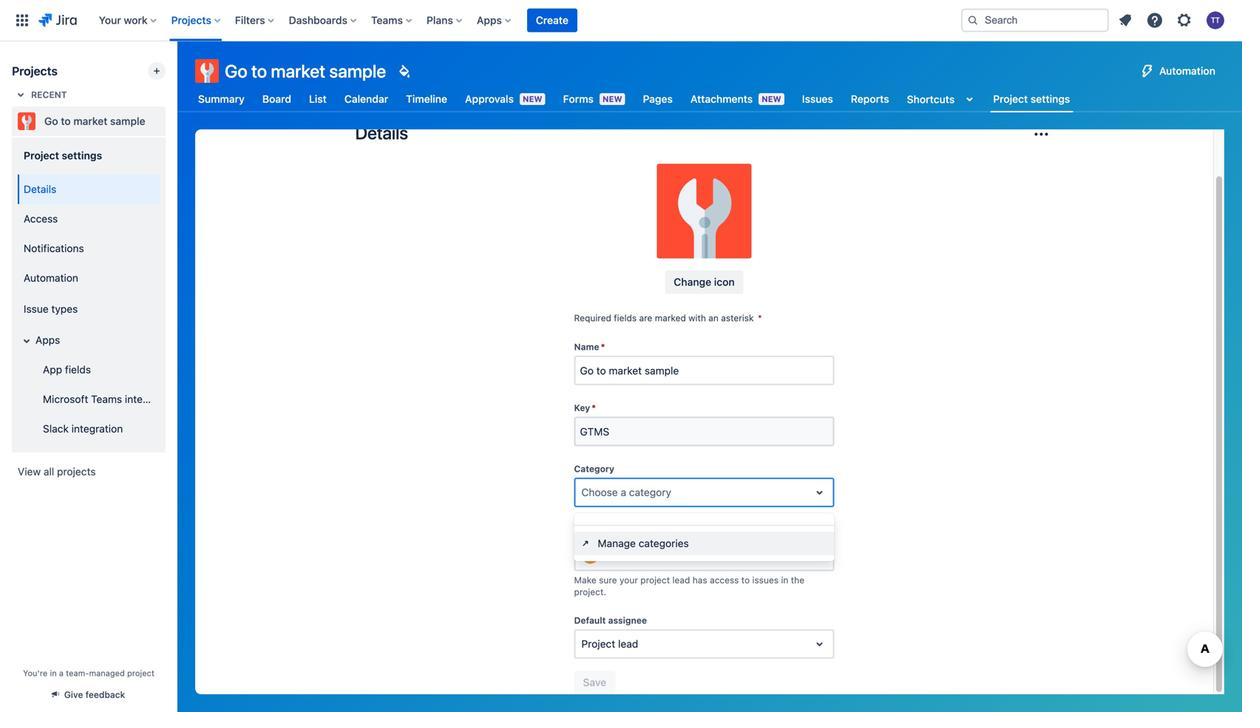 Task type: describe. For each thing, give the bounding box(es) containing it.
2 horizontal spatial *
[[758, 313, 762, 323]]

issue types link
[[18, 293, 160, 325]]

plans
[[427, 14, 453, 26]]

2 vertical spatial lead
[[618, 638, 639, 650]]

settings inside tab list
[[1031, 93, 1071, 105]]

category
[[574, 464, 615, 474]]

you're in a team-managed project
[[23, 669, 155, 678]]

calendar link
[[342, 86, 391, 112]]

issues
[[802, 93, 833, 105]]

issue types
[[24, 303, 78, 315]]

microsoft
[[43, 393, 88, 405]]

sample inside go to market sample link
[[110, 115, 145, 127]]

issues link
[[799, 86, 836, 112]]

1 vertical spatial integration
[[71, 423, 123, 435]]

choose
[[582, 486, 618, 499]]

0 vertical spatial details
[[355, 122, 408, 143]]

plans button
[[422, 9, 468, 32]]

work
[[124, 14, 148, 26]]

0 horizontal spatial settings
[[62, 149, 102, 161]]

all
[[44, 466, 54, 478]]

apps button
[[472, 9, 517, 32]]

automation link
[[18, 263, 160, 293]]

approvals
[[465, 93, 514, 105]]

details inside "link"
[[24, 183, 56, 195]]

you're
[[23, 669, 48, 678]]

0 vertical spatial lead
[[608, 525, 626, 535]]

marked
[[655, 313, 686, 323]]

help image
[[1146, 11, 1164, 29]]

group containing project settings
[[15, 136, 176, 453]]

issues
[[753, 575, 779, 585]]

change
[[674, 276, 712, 288]]

your work button
[[94, 9, 162, 32]]

list
[[309, 93, 327, 105]]

category
[[629, 486, 672, 499]]

timeline link
[[403, 86, 450, 112]]

shortcuts
[[907, 93, 955, 105]]

your work
[[99, 14, 148, 26]]

1 vertical spatial project settings
[[24, 149, 102, 161]]

more image
[[1033, 125, 1051, 143]]

eloisefrancis23
[[607, 549, 680, 561]]

make sure your project lead has access to issues in the project.
[[574, 575, 805, 597]]

key *
[[574, 403, 596, 413]]

board
[[262, 93, 291, 105]]

managed
[[89, 669, 125, 678]]

timeline
[[406, 93, 447, 105]]

assignee
[[608, 615, 647, 626]]

pages link
[[640, 86, 676, 112]]

0 vertical spatial a
[[621, 486, 627, 499]]

board link
[[259, 86, 294, 112]]

an
[[709, 313, 719, 323]]

appswitcher icon image
[[13, 11, 31, 29]]

default
[[574, 615, 606, 626]]

app
[[43, 364, 62, 376]]

reports link
[[848, 86, 892, 112]]

summary
[[198, 93, 245, 105]]

view all projects link
[[12, 459, 166, 485]]

dashboards button
[[284, 9, 362, 32]]

give feedback button
[[43, 683, 134, 707]]

access
[[24, 213, 58, 225]]

create
[[536, 14, 569, 26]]

apps button
[[18, 325, 160, 355]]

automation inside button
[[1160, 65, 1216, 77]]

open link image
[[580, 538, 592, 550]]

primary element
[[9, 0, 950, 41]]

create button
[[527, 9, 578, 32]]

pages
[[643, 93, 673, 105]]

open image for project lead
[[811, 635, 829, 653]]

name
[[574, 342, 600, 352]]

0 horizontal spatial to
[[61, 115, 71, 127]]

slack
[[43, 423, 69, 435]]

notifications
[[24, 242, 84, 255]]

0 vertical spatial to
[[251, 61, 267, 81]]

new for attachments
[[762, 94, 782, 104]]

required
[[574, 313, 612, 323]]

filters button
[[231, 9, 280, 32]]

1 horizontal spatial go
[[225, 61, 248, 81]]

make
[[574, 575, 597, 585]]

details link
[[18, 175, 160, 204]]

project down default at bottom
[[582, 638, 616, 650]]

summary link
[[195, 86, 248, 112]]

go to market sample link
[[12, 107, 160, 136]]

create project image
[[151, 65, 163, 77]]

recent
[[31, 89, 67, 100]]

1 vertical spatial market
[[73, 115, 107, 127]]

projects
[[57, 466, 96, 478]]

slack integration link
[[27, 414, 160, 444]]

new for forms
[[603, 94, 622, 104]]

lead inside make sure your project lead has access to issues in the project.
[[673, 575, 690, 585]]

0 vertical spatial project lead
[[574, 525, 626, 535]]

automation image
[[1139, 62, 1157, 80]]

view
[[18, 466, 41, 478]]

in inside make sure your project lead has access to issues in the project.
[[781, 575, 789, 585]]

categories
[[639, 537, 689, 550]]

attachments
[[691, 93, 753, 105]]

fields for app
[[65, 364, 91, 376]]

sidebar navigation image
[[161, 59, 194, 89]]

notifications link
[[18, 234, 160, 263]]

to inside make sure your project lead has access to issues in the project.
[[742, 575, 750, 585]]

are
[[639, 313, 653, 323]]

change icon button
[[665, 270, 744, 294]]

1 horizontal spatial integration
[[125, 393, 176, 405]]



Task type: vqa. For each thing, say whether or not it's contained in the screenshot.
recently
no



Task type: locate. For each thing, give the bounding box(es) containing it.
Category text field
[[582, 485, 585, 500]]

* right key
[[592, 403, 596, 413]]

* for name *
[[601, 342, 605, 352]]

your
[[620, 575, 638, 585]]

* right name
[[601, 342, 605, 352]]

new right forms
[[603, 94, 622, 104]]

project inside tab list
[[994, 93, 1028, 105]]

1 horizontal spatial to
[[251, 61, 267, 81]]

projects up sidebar navigation icon
[[171, 14, 211, 26]]

apps inside popup button
[[477, 14, 502, 26]]

0 vertical spatial apps
[[477, 14, 502, 26]]

new for approvals
[[523, 94, 543, 104]]

project right managed
[[127, 669, 155, 678]]

feedback
[[85, 690, 125, 700]]

go to market sample down recent
[[44, 115, 145, 127]]

app fields link
[[27, 355, 160, 385]]

issue
[[24, 303, 49, 315]]

to down recent
[[61, 115, 71, 127]]

calendar
[[345, 93, 388, 105]]

1 vertical spatial automation
[[24, 272, 78, 284]]

project right shortcuts popup button
[[994, 93, 1028, 105]]

1 group from the top
[[15, 136, 176, 453]]

1 horizontal spatial new
[[603, 94, 622, 104]]

teams down "app fields" link
[[91, 393, 122, 405]]

fields right "app"
[[65, 364, 91, 376]]

1 vertical spatial to
[[61, 115, 71, 127]]

has
[[693, 575, 708, 585]]

0 horizontal spatial apps
[[36, 334, 60, 346]]

go up the summary
[[225, 61, 248, 81]]

project up open link image
[[574, 525, 606, 535]]

microsoft teams integration
[[43, 393, 176, 405]]

project lead
[[574, 525, 626, 535], [582, 638, 639, 650]]

0 vertical spatial *
[[758, 313, 762, 323]]

shortcuts button
[[904, 86, 982, 112]]

with
[[689, 313, 706, 323]]

0 vertical spatial project settings
[[994, 93, 1071, 105]]

apps
[[477, 14, 502, 26], [36, 334, 60, 346]]

apps up "app"
[[36, 334, 60, 346]]

give
[[64, 690, 83, 700]]

sure
[[599, 575, 617, 585]]

give feedback
[[64, 690, 125, 700]]

0 horizontal spatial automation
[[24, 272, 78, 284]]

1 vertical spatial a
[[59, 669, 64, 678]]

default assignee
[[574, 615, 647, 626]]

project lead up open link image
[[574, 525, 626, 535]]

key
[[574, 403, 590, 413]]

a right choose
[[621, 486, 627, 499]]

to left 'issues'
[[742, 575, 750, 585]]

project
[[641, 575, 670, 585], [127, 669, 155, 678]]

0 horizontal spatial *
[[592, 403, 596, 413]]

settings image
[[1176, 11, 1194, 29]]

expand image
[[18, 332, 36, 350]]

0 horizontal spatial go to market sample
[[44, 115, 145, 127]]

* right asterisk
[[758, 313, 762, 323]]

teams inside popup button
[[371, 14, 403, 26]]

projects inside "popup button"
[[171, 14, 211, 26]]

fields left 'are'
[[614, 313, 637, 323]]

details up access
[[24, 183, 56, 195]]

1 horizontal spatial projects
[[171, 14, 211, 26]]

add to starred image
[[161, 112, 179, 130]]

automation
[[1160, 65, 1216, 77], [24, 272, 78, 284]]

lead left has
[[673, 575, 690, 585]]

0 vertical spatial integration
[[125, 393, 176, 405]]

automation button
[[1133, 59, 1225, 83]]

in right you're in the left bottom of the page
[[50, 669, 57, 678]]

0 horizontal spatial sample
[[110, 115, 145, 127]]

projects up collapse recent projects image
[[12, 64, 58, 78]]

integration down microsoft teams integration link
[[71, 423, 123, 435]]

apps right plans dropdown button at the left top of the page
[[477, 14, 502, 26]]

1 vertical spatial sample
[[110, 115, 145, 127]]

fields for required
[[614, 313, 637, 323]]

access link
[[18, 204, 160, 234]]

1 vertical spatial settings
[[62, 149, 102, 161]]

1 vertical spatial lead
[[673, 575, 690, 585]]

0 horizontal spatial teams
[[91, 393, 122, 405]]

project avatar image
[[657, 164, 752, 259]]

project.
[[574, 587, 606, 597]]

teams left the plans
[[371, 14, 403, 26]]

settings down go to market sample link at the top left
[[62, 149, 102, 161]]

notifications image
[[1117, 11, 1135, 29]]

0 horizontal spatial fields
[[65, 364, 91, 376]]

1 vertical spatial fields
[[65, 364, 91, 376]]

group
[[15, 136, 176, 453], [15, 170, 176, 448]]

0 horizontal spatial go
[[44, 115, 58, 127]]

1 vertical spatial apps
[[36, 334, 60, 346]]

go down recent
[[44, 115, 58, 127]]

the
[[791, 575, 805, 585]]

0 vertical spatial open image
[[811, 484, 829, 502]]

0 horizontal spatial new
[[523, 94, 543, 104]]

1 horizontal spatial a
[[621, 486, 627, 499]]

1 horizontal spatial automation
[[1160, 65, 1216, 77]]

None field
[[576, 357, 833, 384], [576, 418, 833, 445], [576, 357, 833, 384], [576, 418, 833, 445]]

market up list
[[271, 61, 326, 81]]

2 horizontal spatial to
[[742, 575, 750, 585]]

lead up the manage
[[608, 525, 626, 535]]

settings up 'more' image
[[1031, 93, 1071, 105]]

integration
[[125, 393, 176, 405], [71, 423, 123, 435]]

1 horizontal spatial teams
[[371, 14, 403, 26]]

app fields
[[43, 364, 91, 376]]

2 vertical spatial *
[[592, 403, 596, 413]]

slack integration
[[43, 423, 123, 435]]

1 vertical spatial project lead
[[582, 638, 639, 650]]

1 horizontal spatial settings
[[1031, 93, 1071, 105]]

access
[[710, 575, 739, 585]]

forms
[[563, 93, 594, 105]]

dashboards
[[289, 14, 348, 26]]

1 vertical spatial go to market sample
[[44, 115, 145, 127]]

0 vertical spatial projects
[[171, 14, 211, 26]]

your
[[99, 14, 121, 26]]

1 vertical spatial *
[[601, 342, 605, 352]]

set project background image
[[395, 62, 413, 80]]

in left the
[[781, 575, 789, 585]]

automation down the notifications
[[24, 272, 78, 284]]

tab list
[[186, 86, 1082, 112]]

automation right automation image
[[1160, 65, 1216, 77]]

project lead down "default assignee"
[[582, 638, 639, 650]]

project
[[994, 93, 1028, 105], [24, 149, 59, 161], [574, 525, 606, 535], [582, 638, 616, 650]]

1 horizontal spatial apps
[[477, 14, 502, 26]]

integration down "app fields" link
[[125, 393, 176, 405]]

reports
[[851, 93, 890, 105]]

sample up calendar
[[329, 61, 386, 81]]

1 vertical spatial project
[[127, 669, 155, 678]]

new left 'issues' link
[[762, 94, 782, 104]]

0 vertical spatial automation
[[1160, 65, 1216, 77]]

2 open image from the top
[[811, 635, 829, 653]]

1 horizontal spatial market
[[271, 61, 326, 81]]

group containing details
[[15, 170, 176, 448]]

0 vertical spatial settings
[[1031, 93, 1071, 105]]

1 horizontal spatial fields
[[614, 313, 637, 323]]

project right your
[[641, 575, 670, 585]]

1 horizontal spatial sample
[[329, 61, 386, 81]]

project settings up 'more' image
[[994, 93, 1071, 105]]

Default assignee text field
[[582, 637, 585, 652]]

1 vertical spatial projects
[[12, 64, 58, 78]]

market up details "link"
[[73, 115, 107, 127]]

1 vertical spatial teams
[[91, 393, 122, 405]]

0 horizontal spatial details
[[24, 183, 56, 195]]

types
[[51, 303, 78, 315]]

details down "calendar" link
[[355, 122, 408, 143]]

1 horizontal spatial project
[[641, 575, 670, 585]]

banner containing your work
[[0, 0, 1243, 41]]

0 horizontal spatial integration
[[71, 423, 123, 435]]

0 horizontal spatial project settings
[[24, 149, 102, 161]]

open image for choose a category
[[811, 484, 829, 502]]

projects
[[171, 14, 211, 26], [12, 64, 58, 78]]

manage categories
[[598, 537, 689, 550]]

lead
[[608, 525, 626, 535], [673, 575, 690, 585], [618, 638, 639, 650]]

banner
[[0, 0, 1243, 41]]

search image
[[967, 14, 979, 26]]

teams
[[371, 14, 403, 26], [91, 393, 122, 405]]

sample
[[329, 61, 386, 81], [110, 115, 145, 127]]

1 vertical spatial open image
[[811, 635, 829, 653]]

icon
[[714, 276, 735, 288]]

new
[[523, 94, 543, 104], [603, 94, 622, 104], [762, 94, 782, 104]]

0 horizontal spatial projects
[[12, 64, 58, 78]]

asterisk
[[721, 313, 754, 323]]

tab list containing project settings
[[186, 86, 1082, 112]]

sample left add to starred icon
[[110, 115, 145, 127]]

1 open image from the top
[[811, 484, 829, 502]]

0 vertical spatial project
[[641, 575, 670, 585]]

2 group from the top
[[15, 170, 176, 448]]

market
[[271, 61, 326, 81], [73, 115, 107, 127]]

0 vertical spatial sample
[[329, 61, 386, 81]]

filters
[[235, 14, 265, 26]]

change icon
[[674, 276, 735, 288]]

0 vertical spatial fields
[[614, 313, 637, 323]]

0 vertical spatial market
[[271, 61, 326, 81]]

teams inside group
[[91, 393, 122, 405]]

2 new from the left
[[603, 94, 622, 104]]

lead down assignee
[[618, 638, 639, 650]]

details
[[355, 122, 408, 143], [24, 183, 56, 195]]

teams button
[[367, 9, 418, 32]]

open image
[[811, 484, 829, 502], [811, 635, 829, 653]]

jira image
[[38, 11, 77, 29], [38, 11, 77, 29]]

1 horizontal spatial details
[[355, 122, 408, 143]]

2 vertical spatial to
[[742, 575, 750, 585]]

name *
[[574, 342, 605, 352]]

1 vertical spatial go
[[44, 115, 58, 127]]

3 new from the left
[[762, 94, 782, 104]]

1 horizontal spatial *
[[601, 342, 605, 352]]

1 new from the left
[[523, 94, 543, 104]]

0 horizontal spatial project
[[127, 669, 155, 678]]

microsoft teams integration link
[[27, 385, 176, 414]]

0 vertical spatial in
[[781, 575, 789, 585]]

0 vertical spatial teams
[[371, 14, 403, 26]]

to
[[251, 61, 267, 81], [61, 115, 71, 127], [742, 575, 750, 585]]

1 horizontal spatial go to market sample
[[225, 61, 386, 81]]

your profile and settings image
[[1207, 11, 1225, 29]]

choose a category
[[582, 486, 672, 499]]

1 horizontal spatial project settings
[[994, 93, 1071, 105]]

2 horizontal spatial new
[[762, 94, 782, 104]]

0 horizontal spatial in
[[50, 669, 57, 678]]

*
[[758, 313, 762, 323], [601, 342, 605, 352], [592, 403, 596, 413]]

settings
[[1031, 93, 1071, 105], [62, 149, 102, 161]]

team-
[[66, 669, 89, 678]]

* for key *
[[592, 403, 596, 413]]

1 vertical spatial details
[[24, 183, 56, 195]]

projects button
[[167, 9, 226, 32]]

automation inside group
[[24, 272, 78, 284]]

project inside group
[[24, 149, 59, 161]]

0 vertical spatial go
[[225, 61, 248, 81]]

0 vertical spatial go to market sample
[[225, 61, 386, 81]]

list link
[[306, 86, 330, 112]]

project settings down go to market sample link at the top left
[[24, 149, 102, 161]]

1 vertical spatial in
[[50, 669, 57, 678]]

collapse recent projects image
[[12, 86, 30, 104]]

project down go to market sample link at the top left
[[24, 149, 59, 161]]

manage
[[598, 537, 636, 550]]

a
[[621, 486, 627, 499], [59, 669, 64, 678]]

0 horizontal spatial a
[[59, 669, 64, 678]]

project settings inside tab list
[[994, 93, 1071, 105]]

go to market sample up list
[[225, 61, 386, 81]]

to up board
[[251, 61, 267, 81]]

Search field
[[962, 9, 1109, 32]]

required fields are marked with an asterisk *
[[574, 313, 762, 323]]

new right approvals
[[523, 94, 543, 104]]

1 horizontal spatial in
[[781, 575, 789, 585]]

a left team-
[[59, 669, 64, 678]]

view all projects
[[18, 466, 96, 478]]

apps inside button
[[36, 334, 60, 346]]

0 horizontal spatial market
[[73, 115, 107, 127]]

project inside make sure your project lead has access to issues in the project.
[[641, 575, 670, 585]]



